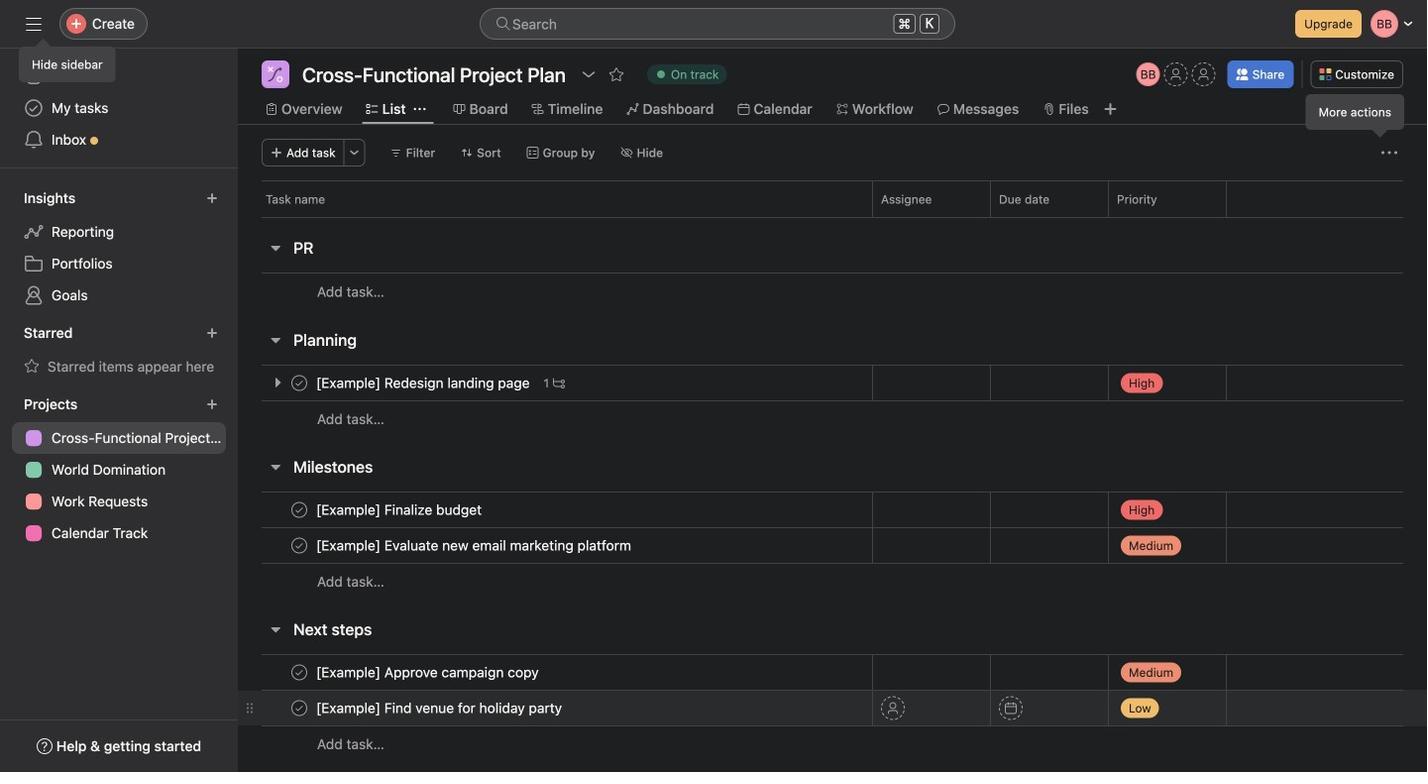 Task type: describe. For each thing, give the bounding box(es) containing it.
tab actions image
[[414, 103, 426, 115]]

mark complete checkbox for task name text field in the [example] evaluate new email marketing platform cell
[[288, 534, 311, 558]]

projects element
[[0, 387, 238, 553]]

manage project members image
[[1137, 62, 1161, 86]]

header next steps tree grid
[[238, 654, 1428, 762]]

insights element
[[0, 180, 238, 315]]

1 subtask image
[[553, 377, 565, 389]]

header milestones tree grid
[[238, 492, 1428, 600]]

1 collapse task list for this group image from the top
[[268, 240, 284, 256]]

collapse task list for this group image for header planning "tree grid"
[[268, 332, 284, 348]]

add tab image
[[1103, 101, 1119, 117]]

task name text field for [example] find venue for holiday party cell
[[312, 698, 568, 718]]

mark complete checkbox for task name text field within [example] find venue for holiday party cell
[[288, 696, 311, 720]]

[example] find venue for holiday party cell
[[238, 690, 872, 727]]

0 vertical spatial tooltip
[[20, 42, 115, 81]]

global element
[[0, 49, 238, 168]]

1 vertical spatial tooltip
[[1307, 95, 1404, 135]]

add to starred image
[[609, 66, 625, 82]]

mark complete image
[[288, 371, 311, 395]]

[example] evaluate new email marketing platform cell
[[238, 527, 872, 564]]



Task type: locate. For each thing, give the bounding box(es) containing it.
mark complete image for task name text field within [example] find venue for holiday party cell
[[288, 696, 311, 720]]

1 vertical spatial collapse task list for this group image
[[268, 332, 284, 348]]

mark complete checkbox inside [example] evaluate new email marketing platform cell
[[288, 534, 311, 558]]

2 vertical spatial mark complete checkbox
[[288, 696, 311, 720]]

1 mark complete checkbox from the top
[[288, 498, 311, 522]]

Mark complete checkbox
[[288, 371, 311, 395], [288, 661, 311, 685]]

3 collapse task list for this group image from the top
[[268, 459, 284, 475]]

tooltip
[[20, 42, 115, 81], [1307, 95, 1404, 135]]

4 mark complete image from the top
[[288, 696, 311, 720]]

0 horizontal spatial more actions image
[[349, 147, 360, 159]]

mark complete image for task name text field in the [example] evaluate new email marketing platform cell
[[288, 534, 311, 558]]

mark complete image inside "[example] approve campaign copy" cell
[[288, 661, 311, 685]]

mark complete checkbox inside [example] finalize budget cell
[[288, 498, 311, 522]]

1 mark complete image from the top
[[288, 498, 311, 522]]

task name text field for [example] evaluate new email marketing platform cell
[[312, 536, 637, 556]]

header planning tree grid
[[238, 365, 1428, 437]]

0 vertical spatial mark complete checkbox
[[288, 371, 311, 395]]

Task name text field
[[312, 663, 545, 683]]

1 task name text field from the top
[[312, 373, 536, 393]]

2 task name text field from the top
[[312, 500, 488, 520]]

mark complete image inside [example] evaluate new email marketing platform cell
[[288, 534, 311, 558]]

1 vertical spatial mark complete checkbox
[[288, 661, 311, 685]]

None field
[[480, 8, 956, 40]]

1 horizontal spatial more actions image
[[1382, 145, 1398, 161]]

mark complete checkbox for task name text field inside the [example] finalize budget cell
[[288, 498, 311, 522]]

[example] redesign landing page cell
[[238, 365, 872, 402]]

mark complete image
[[288, 498, 311, 522], [288, 534, 311, 558], [288, 661, 311, 685], [288, 696, 311, 720]]

expand subtask list for the task [example] redesign landing page image
[[270, 375, 286, 391]]

0 horizontal spatial tooltip
[[20, 42, 115, 81]]

Task name text field
[[312, 373, 536, 393], [312, 500, 488, 520], [312, 536, 637, 556], [312, 698, 568, 718]]

mark complete checkbox inside [example] redesign landing page cell
[[288, 371, 311, 395]]

new project or portfolio image
[[206, 399, 218, 410]]

2 mark complete checkbox from the top
[[288, 534, 311, 558]]

mark complete image for task name text box
[[288, 661, 311, 685]]

mark complete image for task name text field inside the [example] finalize budget cell
[[288, 498, 311, 522]]

0 vertical spatial mark complete checkbox
[[288, 498, 311, 522]]

1 vertical spatial mark complete checkbox
[[288, 534, 311, 558]]

collapse task list for this group image for the "header milestones" tree grid
[[268, 459, 284, 475]]

task name text field inside [example] evaluate new email marketing platform cell
[[312, 536, 637, 556]]

show options image
[[581, 66, 597, 82]]

task name text field inside [example] redesign landing page cell
[[312, 373, 536, 393]]

add items to starred image
[[206, 327, 218, 339]]

mark complete checkbox inside [example] find venue for holiday party cell
[[288, 696, 311, 720]]

2 mark complete image from the top
[[288, 534, 311, 558]]

Mark complete checkbox
[[288, 498, 311, 522], [288, 534, 311, 558], [288, 696, 311, 720]]

2 mark complete checkbox from the top
[[288, 661, 311, 685]]

collapse task list for this group image
[[268, 240, 284, 256], [268, 332, 284, 348], [268, 459, 284, 475]]

starred element
[[0, 315, 238, 387]]

mark complete image inside [example] find venue for holiday party cell
[[288, 696, 311, 720]]

3 mark complete image from the top
[[288, 661, 311, 685]]

2 collapse task list for this group image from the top
[[268, 332, 284, 348]]

3 mark complete checkbox from the top
[[288, 696, 311, 720]]

[example] finalize budget cell
[[238, 492, 872, 528]]

Search tasks, projects, and more text field
[[480, 8, 956, 40]]

row
[[238, 180, 1428, 217], [262, 216, 1404, 218], [238, 273, 1428, 310], [238, 365, 1428, 402], [238, 401, 1428, 437], [238, 492, 1428, 528], [238, 527, 1428, 564], [238, 563, 1428, 600], [238, 654, 1428, 691], [238, 690, 1428, 727], [238, 726, 1428, 762]]

[example] approve campaign copy cell
[[238, 654, 872, 691]]

4 task name text field from the top
[[312, 698, 568, 718]]

mark complete image inside [example] finalize budget cell
[[288, 498, 311, 522]]

2 vertical spatial collapse task list for this group image
[[268, 459, 284, 475]]

line_and_symbols image
[[268, 66, 284, 82]]

new insights image
[[206, 192, 218, 204]]

hide sidebar image
[[26, 16, 42, 32]]

collapse task list for this group image
[[268, 622, 284, 637]]

task name text field for [example] finalize budget cell
[[312, 500, 488, 520]]

None text field
[[297, 60, 571, 88]]

1 mark complete checkbox from the top
[[288, 371, 311, 395]]

more actions image
[[1382, 145, 1398, 161], [349, 147, 360, 159]]

3 task name text field from the top
[[312, 536, 637, 556]]

task name text field inside [example] find venue for holiday party cell
[[312, 698, 568, 718]]

1 horizontal spatial tooltip
[[1307, 95, 1404, 135]]

mark complete checkbox inside "[example] approve campaign copy" cell
[[288, 661, 311, 685]]

task name text field inside [example] finalize budget cell
[[312, 500, 488, 520]]

0 vertical spatial collapse task list for this group image
[[268, 240, 284, 256]]



Task type: vqa. For each thing, say whether or not it's contained in the screenshot.
'Header Next steps' tree grid "collapse task list for this group" image
yes



